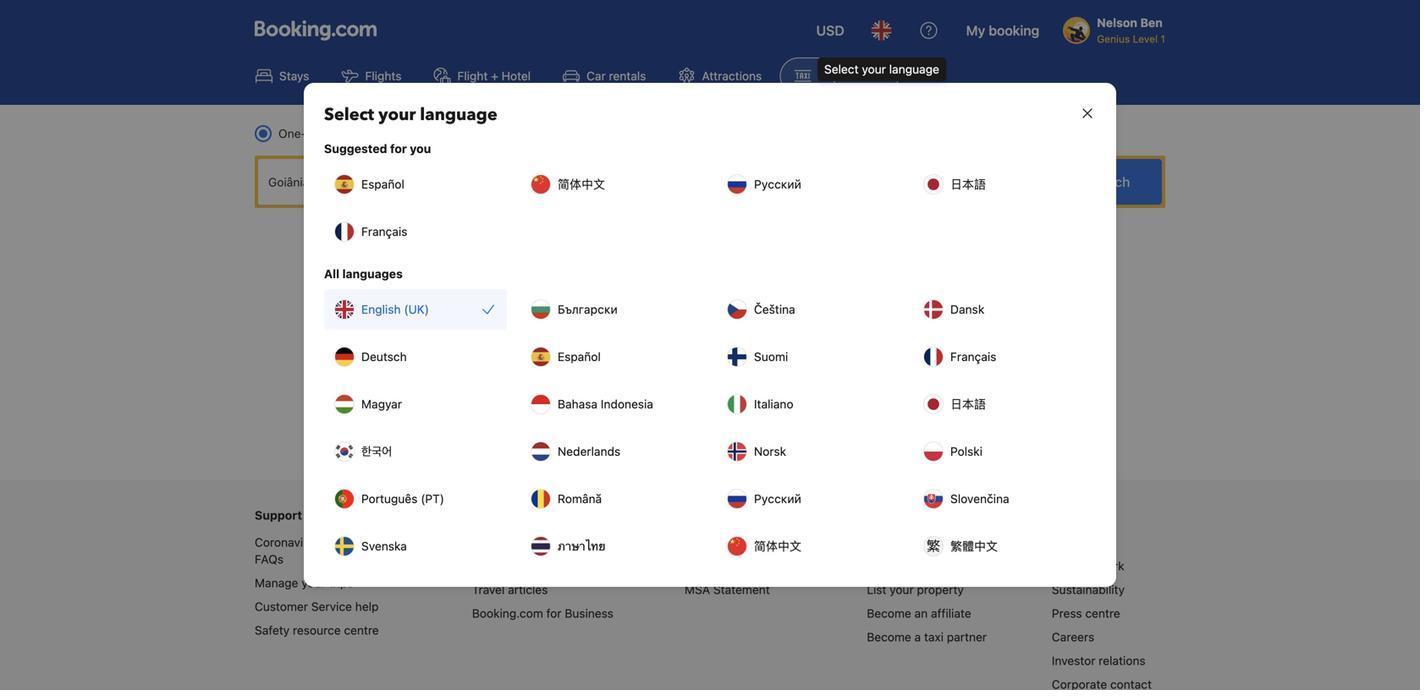 Task type: locate. For each thing, give the bounding box(es) containing it.
1 horizontal spatial language
[[889, 62, 939, 76]]

español button
[[324, 164, 507, 205], [521, 337, 703, 378]]

1 日本語 from the top
[[951, 177, 986, 191]]

日本語 for italiano
[[951, 397, 986, 411]]

1 horizontal spatial español
[[558, 350, 601, 364]]

繁體中文 button
[[913, 527, 1096, 567]]

become an affiliate
[[867, 607, 971, 621]]

1 horizontal spatial for
[[546, 607, 562, 621]]

select left taxis at the top right
[[824, 62, 859, 76]]

time
[[879, 449, 906, 465]]

1 horizontal spatial français button
[[913, 337, 1096, 378]]

indonesia
[[601, 397, 653, 411]]

terms and conditions link
[[685, 560, 802, 574]]

0 horizontal spatial for
[[390, 142, 407, 156]]

press
[[1052, 607, 1082, 621]]

languages
[[342, 267, 403, 281]]

for left you
[[390, 142, 407, 156]]

1 vertical spatial select
[[324, 103, 374, 127]]

1 horizontal spatial español button
[[521, 337, 703, 378]]

2 vertical spatial for
[[546, 607, 562, 621]]

1 русский button from the top
[[717, 164, 900, 205]]

1 vertical spatial русский
[[754, 492, 802, 506]]

relations
[[1099, 654, 1146, 668]]

1 vertical spatial español
[[558, 350, 601, 364]]

your right airport
[[862, 62, 886, 76]]

privacy & cookies
[[685, 536, 781, 550]]

0 horizontal spatial select your language
[[324, 103, 498, 127]]

1 vertical spatial français button
[[913, 337, 1096, 378]]

2 terms from the top
[[685, 560, 718, 574]]

2 русский button from the top
[[717, 479, 900, 520]]

all
[[324, 267, 339, 281]]

english
[[361, 303, 401, 317]]

1 vertical spatial 日本語
[[951, 397, 986, 411]]

dansk
[[951, 303, 985, 317]]

way
[[306, 127, 328, 141]]

čeština button
[[717, 289, 900, 330]]

0 horizontal spatial français
[[361, 225, 407, 239]]

2 become from the top
[[867, 631, 912, 645]]

français up languages
[[361, 225, 407, 239]]

customer service help link
[[255, 600, 379, 614]]

0 vertical spatial 简体中文 button
[[521, 164, 703, 205]]

1 vertical spatial become
[[867, 631, 912, 645]]

1 日本語 button from the top
[[913, 164, 1096, 205]]

msa
[[685, 583, 710, 597]]

genius loyalty programme link
[[472, 536, 615, 550]]

pickup
[[756, 449, 797, 465]]

norsk
[[754, 445, 786, 459]]

1 horizontal spatial français
[[951, 350, 997, 364]]

français button up languages
[[324, 212, 507, 252]]

2 日本語 button from the top
[[913, 384, 1096, 425]]

0 horizontal spatial español
[[361, 177, 405, 191]]

0 vertical spatial français
[[361, 225, 407, 239]]

2 日本語 from the top
[[951, 397, 986, 411]]

my booking link
[[956, 10, 1050, 51]]

1 vertical spatial 简体中文
[[754, 540, 802, 554]]

français for français button to the top
[[361, 225, 407, 239]]

español up bahasa
[[558, 350, 601, 364]]

and for terms and settings
[[724, 509, 746, 523]]

简体中文 for topmost 简体中文 button
[[558, 177, 605, 191]]

centre down sustainability
[[1086, 607, 1121, 621]]

0 vertical spatial español
[[361, 177, 405, 191]]

coronavirus (covid-19) faqs
[[255, 536, 387, 567]]

and down & at bottom
[[722, 560, 742, 574]]

1 become from the top
[[867, 607, 912, 621]]

manage your trips link
[[255, 577, 353, 591]]

english (uk)
[[361, 303, 429, 317]]

the
[[732, 449, 752, 465]]

your up suggested for you
[[378, 103, 416, 127]]

português (pt) button
[[324, 479, 507, 520]]

2 русский from the top
[[754, 492, 802, 506]]

for inside select your language dialog
[[390, 142, 407, 156]]

no results found image
[[635, 222, 786, 403]]

search
[[1087, 174, 1130, 190]]

investor relations link
[[1052, 654, 1146, 668]]

magyar button
[[324, 384, 507, 425]]

airport taxis
[[818, 69, 885, 83]]

0 horizontal spatial 简体中文 button
[[521, 164, 703, 205]]

español button down the български button
[[521, 337, 703, 378]]

0 vertical spatial 日本語 button
[[913, 164, 1096, 205]]

flight + hotel link
[[419, 58, 545, 95]]

1 terms from the top
[[685, 509, 721, 523]]

ภาษาไทย
[[558, 540, 606, 554]]

help
[[355, 600, 379, 614]]

manage
[[255, 577, 298, 591]]

日本語 for русский
[[951, 177, 986, 191]]

1 vertical spatial select your language
[[324, 103, 498, 127]]

search button
[[1055, 159, 1162, 205]]

careers link
[[1052, 631, 1095, 645]]

0 horizontal spatial français button
[[324, 212, 507, 252]]

centre down help
[[344, 624, 379, 638]]

terms up privacy
[[685, 509, 721, 523]]

all languages
[[324, 267, 403, 281]]

genius loyalty programme
[[472, 536, 615, 550]]

0 vertical spatial 简体中文
[[558, 177, 605, 191]]

0 vertical spatial select your language
[[824, 62, 939, 76]]

terms
[[685, 509, 721, 523], [685, 560, 718, 574]]

your right list
[[890, 583, 914, 597]]

holiday
[[548, 560, 587, 574]]

become
[[867, 607, 912, 621], [867, 631, 912, 645]]

results
[[663, 406, 728, 433]]

booking.com
[[472, 607, 543, 621]]

terms for terms and conditions
[[685, 560, 718, 574]]

terms and conditions
[[685, 560, 802, 574]]

1 vertical spatial français
[[951, 350, 997, 364]]

norsk button
[[717, 432, 900, 472]]

terms down privacy
[[685, 560, 718, 574]]

1 vertical spatial 简体中文 button
[[717, 527, 900, 567]]

terms for terms and settings
[[685, 509, 721, 523]]

select up suggested in the left top of the page
[[324, 103, 374, 127]]

16:30
[[740, 175, 771, 189]]

0 horizontal spatial select
[[324, 103, 374, 127]]

español button down you
[[324, 164, 507, 205]]

become left 'a'
[[867, 631, 912, 645]]

0 vertical spatial for
[[390, 142, 407, 156]]

0 vertical spatial español button
[[324, 164, 507, 205]]

suomi button
[[717, 337, 900, 378]]

one-
[[278, 127, 306, 141]]

français down dansk at the right top
[[951, 350, 997, 364]]

русский for slovenčina
[[754, 492, 802, 506]]

language down flight
[[420, 103, 498, 127]]

1 vertical spatial 日本語 button
[[913, 384, 1096, 425]]

and up privacy & cookies
[[724, 509, 746, 523]]

1 horizontal spatial 简体中文 button
[[717, 527, 900, 567]]

partner
[[947, 631, 987, 645]]

trips
[[329, 577, 353, 591]]

service
[[311, 600, 352, 614]]

1 vertical spatial centre
[[344, 624, 379, 638]]

1 vertical spatial for
[[712, 449, 729, 465]]

&
[[728, 536, 736, 550]]

list your property link
[[867, 583, 964, 597]]

become a taxi partner link
[[867, 631, 987, 645]]

for for business
[[546, 607, 562, 621]]

airport
[[818, 69, 856, 83]]

seasonal
[[472, 560, 522, 574]]

become down list
[[867, 607, 912, 621]]

extranet
[[867, 536, 913, 550]]

0 vertical spatial terms
[[685, 509, 721, 523]]

for
[[390, 142, 407, 156], [712, 449, 729, 465], [546, 607, 562, 621]]

русский right dec,
[[754, 177, 802, 191]]

select inside dialog
[[324, 103, 374, 127]]

1 horizontal spatial select
[[824, 62, 859, 76]]

select your language inside dialog
[[324, 103, 498, 127]]

for left the at bottom right
[[712, 449, 729, 465]]

français button down the dansk 'button'
[[913, 337, 1096, 378]]

svenska button
[[324, 527, 507, 567]]

1 horizontal spatial select your language
[[824, 62, 939, 76]]

1 vertical spatial русский button
[[717, 479, 900, 520]]

attractions
[[702, 69, 762, 83]]

0 horizontal spatial centre
[[344, 624, 379, 638]]

0 vertical spatial русский button
[[717, 164, 900, 205]]

for left business
[[546, 607, 562, 621]]

press centre
[[1052, 607, 1121, 621]]

faqs
[[255, 553, 284, 567]]

русский button for slovenčina
[[717, 479, 900, 520]]

0 horizontal spatial español button
[[324, 164, 507, 205]]

language right taxis at the top right
[[889, 62, 939, 76]]

and
[[852, 449, 875, 465], [724, 509, 746, 523], [525, 560, 545, 574], [722, 560, 742, 574]]

magyar
[[361, 397, 402, 411]]

your inside dialog
[[378, 103, 416, 127]]

0 vertical spatial русский
[[754, 177, 802, 191]]

1 horizontal spatial centre
[[1086, 607, 1121, 621]]

0 vertical spatial 日本語
[[951, 177, 986, 191]]

română
[[558, 492, 602, 506]]

русский up settings
[[754, 492, 802, 506]]

are
[[554, 449, 573, 465]]

0 horizontal spatial language
[[420, 103, 498, 127]]

1 horizontal spatial 简体中文
[[754, 540, 802, 554]]

español down suggested for you
[[361, 177, 405, 191]]

coronavirus
[[255, 536, 320, 550]]

and left time
[[852, 449, 875, 465]]

bahasa
[[558, 397, 598, 411]]

dec,
[[712, 175, 737, 189]]

0 horizontal spatial 简体中文
[[558, 177, 605, 191]]

1 vertical spatial language
[[420, 103, 498, 127]]

1 русский from the top
[[754, 177, 802, 191]]

and down loyalty
[[525, 560, 545, 574]]

sustainability link
[[1052, 583, 1125, 597]]

čeština
[[754, 303, 795, 317]]

0 vertical spatial centre
[[1086, 607, 1121, 621]]

0 vertical spatial become
[[867, 607, 912, 621]]

affiliate
[[931, 607, 971, 621]]

1 vertical spatial terms
[[685, 560, 718, 574]]

seasonal and holiday deals link
[[472, 560, 620, 574]]

airport taxis link
[[780, 58, 899, 95]]



Task type: describe. For each thing, give the bounding box(es) containing it.
your up customer service help in the bottom left of the page
[[302, 577, 326, 591]]

careers
[[1052, 631, 1095, 645]]

no
[[629, 406, 658, 433]]

+
[[491, 69, 498, 83]]

stays
[[279, 69, 309, 83]]

select your language dialog
[[304, 83, 1117, 608]]

coronavirus (covid-19) faqs link
[[255, 536, 387, 567]]

hotel
[[502, 69, 531, 83]]

customer service help
[[255, 600, 379, 614]]

sustainability
[[1052, 583, 1125, 597]]

for for you
[[390, 142, 407, 156]]

español for top español button
[[361, 177, 405, 191]]

list your property
[[867, 583, 964, 597]]

support
[[255, 509, 302, 523]]

italiano button
[[717, 384, 900, 425]]

suppliers
[[596, 449, 652, 465]]

car rentals link
[[549, 58, 661, 95]]

become for become a taxi partner
[[867, 631, 912, 645]]

you
[[410, 142, 431, 156]]

deutsch
[[361, 350, 407, 364]]

(pt)
[[421, 492, 444, 506]]

we
[[1080, 560, 1095, 574]]

polski button
[[913, 432, 1096, 472]]

login
[[916, 536, 942, 550]]

tue 12, dec, 16:30
[[670, 175, 771, 189]]

português (pt)
[[361, 492, 444, 506]]

19)
[[370, 536, 387, 550]]

0 vertical spatial select
[[824, 62, 859, 76]]

ภาษาไทย button
[[521, 527, 703, 567]]

română button
[[521, 479, 703, 520]]

location
[[800, 449, 849, 465]]

press centre link
[[1052, 607, 1121, 621]]

how we work link
[[1052, 560, 1125, 574]]

how
[[1052, 560, 1076, 574]]

flights
[[365, 69, 402, 83]]

travel articles
[[472, 583, 548, 597]]

日本語 button for русский
[[913, 164, 1096, 205]]

cookies
[[739, 536, 781, 550]]

português
[[361, 492, 418, 506]]

русский for 日本語
[[754, 177, 802, 191]]

简体中文 for right 简体中文 button
[[754, 540, 802, 554]]

deals
[[591, 560, 620, 574]]

extranet login
[[867, 536, 942, 550]]

travel
[[472, 583, 505, 597]]

한국어
[[361, 445, 392, 459]]

privacy & cookies link
[[685, 536, 781, 550]]

become an affiliate link
[[867, 607, 971, 621]]

bahasa indonesia
[[558, 397, 653, 411]]

and for terms and conditions
[[722, 560, 742, 574]]

available
[[655, 449, 708, 465]]

0 vertical spatial français button
[[324, 212, 507, 252]]

dansk button
[[913, 289, 1096, 330]]

suggested
[[324, 142, 387, 156]]

language inside dialog
[[420, 103, 498, 127]]

(covid-
[[324, 536, 370, 550]]

taxi
[[924, 631, 944, 645]]

an
[[915, 607, 928, 621]]

nederlands
[[558, 445, 621, 459]]

safety
[[255, 624, 290, 638]]

a
[[915, 631, 921, 645]]

booking
[[989, 22, 1040, 39]]

日本語 button for italiano
[[913, 384, 1096, 425]]

slovenčina
[[951, 492, 1010, 506]]

2 horizontal spatial for
[[712, 449, 729, 465]]

resource
[[293, 624, 341, 638]]

1 vertical spatial español button
[[521, 337, 703, 378]]

settings
[[749, 509, 796, 523]]

tue
[[670, 175, 690, 189]]

slovenčina button
[[913, 479, 1096, 520]]

conditions
[[745, 560, 802, 574]]

and for seasonal and holiday deals
[[525, 560, 545, 574]]

statement
[[714, 583, 770, 597]]

booking.com for business
[[472, 607, 614, 621]]

suomi
[[754, 350, 788, 364]]

there are no suppliers available for the pickup location and time
[[515, 449, 906, 465]]

travel articles link
[[472, 583, 548, 597]]

privacy
[[685, 536, 725, 550]]

booking.com image
[[255, 20, 377, 41]]

there
[[515, 449, 550, 465]]

how we work
[[1052, 560, 1125, 574]]

genius
[[472, 536, 510, 550]]

(uk)
[[404, 303, 429, 317]]

business
[[565, 607, 614, 621]]

extranet login link
[[867, 536, 942, 550]]

français for français button to the bottom
[[951, 350, 997, 364]]

become for become an affiliate
[[867, 607, 912, 621]]

0 vertical spatial language
[[889, 62, 939, 76]]

programme
[[552, 536, 615, 550]]

flights link
[[327, 58, 416, 95]]

rentals
[[609, 69, 646, 83]]

found
[[733, 406, 792, 433]]

русский button for 日本語
[[717, 164, 900, 205]]

español for bottommost español button
[[558, 350, 601, 364]]

tue 12, dec, 16:30 button
[[639, 159, 799, 205]]

car
[[587, 69, 606, 83]]



Task type: vqa. For each thing, say whether or not it's contained in the screenshot.
reserved.
no



